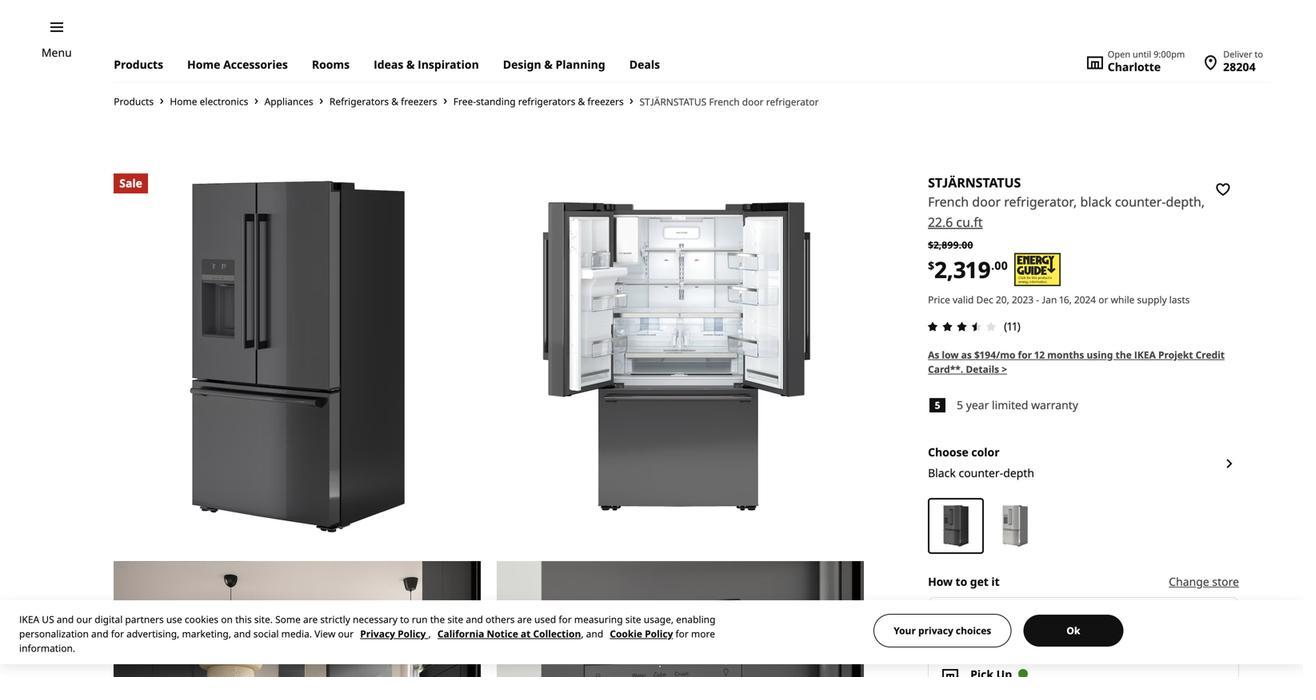 Task type: vqa. For each thing, say whether or not it's contained in the screenshot.
2nd the a from the left
no



Task type: describe. For each thing, give the bounding box(es) containing it.
choices
[[956, 625, 992, 638]]

deliver to 28204
[[1224, 48, 1264, 74]]

1 horizontal spatial 00
[[995, 258, 1009, 274]]

cu.ft
[[957, 214, 983, 231]]

deliver
[[1224, 48, 1253, 60]]

stjärnstatus for stjärnstatus french door refrigerator, black counter-depth, 22.6 cu.ft
[[929, 174, 1022, 191]]

french for refrigerator,
[[929, 193, 969, 211]]

enabling
[[677, 614, 716, 627]]

2 freezers from the left
[[588, 95, 624, 108]]

the inside 'as low as $194/mo for 12 months using the ikea projekt credit card**. details >'
[[1116, 348, 1132, 362]]

and up california
[[466, 614, 483, 627]]

menu button
[[42, 44, 72, 62]]

refrigerator,
[[1005, 193, 1078, 211]]

to inside ikea us and our digital partners use cookies on this site. some are strictly necessary to run the site and others are used for measuring site usage, enabling personalization and for advertising, marketing, and social media. view our
[[400, 614, 410, 627]]

free-standing refrigerators & freezers
[[454, 95, 624, 108]]

store
[[1213, 575, 1240, 590]]

run
[[412, 614, 428, 627]]

9:00pm
[[1154, 48, 1186, 60]]

door for refrigerator,
[[973, 193, 1001, 211]]

planning
[[556, 57, 606, 72]]

using
[[1087, 348, 1114, 362]]

2 $ from the top
[[929, 258, 935, 274]]

jan
[[1042, 293, 1058, 307]]

warranty
[[1032, 398, 1079, 413]]

free-
[[454, 95, 476, 108]]

to for deliver
[[1255, 48, 1264, 60]]

& for design
[[545, 57, 553, 72]]

stjärnstatus french door refrigerator, black counter-depth, 22.6 cu.ft
[[929, 174, 1206, 231]]

until
[[1133, 48, 1152, 60]]

28204 for delivery to
[[1038, 612, 1071, 627]]

0 vertical spatial .
[[959, 238, 962, 252]]

available
[[990, 630, 1038, 645]]

1 are from the left
[[303, 614, 318, 627]]

charlotte
[[1108, 59, 1162, 74]]

california
[[438, 628, 485, 641]]

refrigerators & freezers link
[[330, 95, 438, 108]]

choose color black counter-depth
[[929, 445, 1035, 481]]

sale
[[119, 176, 142, 191]]

for up collection
[[559, 614, 572, 627]]

2 policy from the left
[[645, 628, 674, 641]]

digital
[[95, 614, 123, 627]]

appliances
[[265, 95, 313, 108]]

black
[[929, 466, 956, 481]]

menu
[[42, 45, 72, 60]]

marketing,
[[182, 628, 231, 641]]

home electronics link
[[170, 95, 248, 108]]

advertising,
[[127, 628, 180, 641]]

details
[[966, 363, 1000, 376]]

1 products from the top
[[114, 57, 163, 72]]

2 products from the top
[[114, 95, 154, 108]]

home for home accessories
[[187, 57, 220, 72]]

open until 9:00pm charlotte
[[1108, 48, 1186, 74]]

change
[[1170, 575, 1210, 590]]

20,
[[997, 293, 1010, 307]]

2024
[[1075, 293, 1097, 307]]

products link for home accessories link
[[114, 48, 175, 82]]

depth
[[1004, 466, 1035, 481]]

rooms link
[[300, 48, 362, 82]]

for more information.
[[19, 628, 716, 656]]

1 freezers from the left
[[401, 95, 438, 108]]

delivery to 28204 available
[[974, 612, 1071, 645]]

to for how
[[956, 575, 968, 590]]

for inside for more information.
[[676, 628, 689, 641]]

5 for 5
[[935, 399, 941, 412]]

it
[[992, 575, 1000, 590]]

home electronics
[[170, 95, 248, 108]]

privacy
[[360, 628, 395, 641]]

and down measuring on the bottom left of the page
[[586, 628, 604, 641]]

this
[[235, 614, 252, 627]]

year
[[967, 398, 990, 413]]

french for refrigerator
[[709, 95, 740, 108]]

on
[[221, 614, 233, 627]]

22.6
[[929, 214, 954, 231]]

media.
[[281, 628, 312, 641]]

change store
[[1170, 575, 1240, 590]]

and down digital
[[91, 628, 109, 641]]

5 for 5 year limited warranty
[[957, 398, 964, 413]]

12
[[1035, 348, 1045, 362]]

strictly
[[320, 614, 350, 627]]

for inside 'as low as $194/mo for 12 months using the ikea projekt credit card**. details >'
[[1019, 348, 1033, 362]]

cookies
[[185, 614, 219, 627]]

0 vertical spatial our
[[76, 614, 92, 627]]

$ 2,899 . 00 $ 2,319 . 00
[[929, 238, 1009, 285]]

at
[[521, 628, 531, 641]]

deals link
[[618, 48, 672, 82]]

privacy policy link
[[360, 628, 429, 641]]

electronics
[[200, 95, 248, 108]]

choose
[[929, 445, 969, 460]]

design & planning link
[[491, 48, 618, 82]]

valid
[[953, 293, 975, 307]]

your privacy choices
[[894, 625, 992, 638]]

social
[[254, 628, 279, 641]]

price
[[929, 293, 951, 307]]

2 are from the left
[[518, 614, 532, 627]]



Task type: locate. For each thing, give the bounding box(es) containing it.
door up cu.ft
[[973, 193, 1001, 211]]

home for home electronics
[[170, 95, 197, 108]]

1 horizontal spatial french
[[929, 193, 969, 211]]

1 horizontal spatial ikea
[[1135, 348, 1157, 362]]

black
[[1081, 193, 1112, 211]]

policy down run
[[398, 628, 426, 641]]

accessories
[[223, 57, 288, 72]]

28204 inside "delivery to 28204 available"
[[1038, 612, 1071, 627]]

counter- inside choose color black counter-depth
[[959, 466, 1004, 481]]

delivery
[[974, 612, 1020, 627]]

lasts
[[1170, 293, 1191, 307]]

0 horizontal spatial stjärnstatus
[[640, 95, 707, 108]]

1 policy from the left
[[398, 628, 426, 641]]

stjärnstatus
[[640, 95, 707, 108], [929, 174, 1022, 191]]

refrigerators
[[519, 95, 576, 108]]

0 horizontal spatial policy
[[398, 628, 426, 641]]

notice
[[487, 628, 519, 641]]

french inside stjärnstatus french door refrigerator, black counter-depth, 22.6 cu.ft
[[929, 193, 969, 211]]

0 vertical spatial products link
[[114, 48, 175, 82]]

(11)
[[1005, 319, 1021, 334]]

counter- down color
[[959, 466, 1004, 481]]

and
[[57, 614, 74, 627], [466, 614, 483, 627], [91, 628, 109, 641], [234, 628, 251, 641], [586, 628, 604, 641]]

1 vertical spatial stjärnstatus
[[929, 174, 1022, 191]]

1 vertical spatial the
[[430, 614, 445, 627]]

and down the this
[[234, 628, 251, 641]]

, left california
[[429, 628, 431, 641]]

freezers down ideas & inspiration link
[[401, 95, 438, 108]]

view
[[315, 628, 336, 641]]

products link for home electronics link
[[114, 95, 154, 108]]

1 horizontal spatial policy
[[645, 628, 674, 641]]

0 horizontal spatial counter-
[[959, 466, 1004, 481]]

(11) button
[[924, 317, 1021, 336]]

for left '12'
[[1019, 348, 1033, 362]]

personalization
[[19, 628, 89, 641]]

hyperlink icons energy guide icon image
[[1015, 253, 1061, 287]]

1 vertical spatial counter-
[[959, 466, 1004, 481]]

inspiration
[[418, 57, 479, 72]]

22.6 cu.ft button
[[929, 212, 983, 232]]

0 vertical spatial 28204
[[1224, 59, 1257, 74]]

1 horizontal spatial our
[[338, 628, 354, 641]]

appliances link
[[265, 95, 313, 108]]

the right the using
[[1116, 348, 1132, 362]]

0 vertical spatial ikea
[[1135, 348, 1157, 362]]

0 vertical spatial $
[[929, 238, 934, 252]]

policy
[[398, 628, 426, 641], [645, 628, 674, 641]]

00 right 2,899 on the top right of the page
[[962, 238, 974, 252]]

,
[[429, 628, 431, 641], [581, 628, 584, 641]]

. up dec
[[992, 258, 995, 274]]

1 vertical spatial products link
[[114, 95, 154, 108]]

0 horizontal spatial ikea
[[19, 614, 39, 627]]

more
[[692, 628, 716, 641]]

some
[[275, 614, 301, 627]]

collection
[[534, 628, 581, 641]]

products link left home electronics link
[[114, 95, 154, 108]]

1 horizontal spatial 5
[[957, 398, 964, 413]]

door left refrigerator
[[743, 95, 764, 108]]

28204 for deliver to
[[1224, 59, 1257, 74]]

products link
[[114, 48, 175, 82], [114, 95, 154, 108]]

for
[[1019, 348, 1033, 362], [559, 614, 572, 627], [111, 628, 124, 641], [676, 628, 689, 641]]

1 horizontal spatial site
[[626, 614, 642, 627]]

home accessories
[[187, 57, 288, 72]]

stjärnstatus inside stjärnstatus french door refrigerator, black counter-depth, 22.6 cu.ft
[[929, 174, 1022, 191]]

& for refrigerators
[[392, 95, 399, 108]]

refrigerators
[[330, 95, 389, 108]]

privacy
[[919, 625, 954, 638]]

0 horizontal spatial 00
[[962, 238, 974, 252]]

1 horizontal spatial are
[[518, 614, 532, 627]]

1 vertical spatial french
[[929, 193, 969, 211]]

color
[[972, 445, 1000, 460]]

& for ideas
[[407, 57, 415, 72]]

1 horizontal spatial 28204
[[1224, 59, 1257, 74]]

1 horizontal spatial the
[[1116, 348, 1132, 362]]

products link up home electronics link
[[114, 48, 175, 82]]

the right run
[[430, 614, 445, 627]]

for down enabling
[[676, 628, 689, 641]]

deals
[[630, 57, 660, 72]]

0 horizontal spatial site
[[448, 614, 464, 627]]

projekt
[[1159, 348, 1194, 362]]

ideas & inspiration
[[374, 57, 479, 72]]

1 vertical spatial 28204
[[1038, 612, 1071, 627]]

$194/mo
[[975, 348, 1016, 362]]

are up at
[[518, 614, 532, 627]]

are
[[303, 614, 318, 627], [518, 614, 532, 627]]

1 vertical spatial ikea
[[19, 614, 39, 627]]

stjärnstatus french door refrigerator, black counter-depth, 22.6 cu.ft image
[[114, 174, 481, 541], [497, 174, 865, 541], [935, 505, 978, 548], [114, 562, 481, 678], [497, 562, 865, 678]]

0 horizontal spatial the
[[430, 614, 445, 627]]

2,319
[[935, 254, 992, 285]]

2 products link from the top
[[114, 95, 154, 108]]

0 horizontal spatial 5
[[935, 399, 941, 412]]

usage,
[[644, 614, 674, 627]]

home up home electronics
[[187, 57, 220, 72]]

depth,
[[1167, 193, 1206, 211]]

2 , from the left
[[581, 628, 584, 641]]

, down measuring on the bottom left of the page
[[581, 628, 584, 641]]

while
[[1112, 293, 1135, 307]]

0 horizontal spatial 28204
[[1038, 612, 1071, 627]]

policy down "usage,"
[[645, 628, 674, 641]]

stjärnstatus french door refrigerator, stainless steel color/counter-depth, 22.6 cu.ft image
[[994, 505, 1037, 548]]

to for delivery
[[1023, 612, 1035, 627]]

16,
[[1060, 293, 1073, 307]]

ikea left us
[[19, 614, 39, 627]]

necessary
[[353, 614, 398, 627]]

0 horizontal spatial french
[[709, 95, 740, 108]]

stjärnstatus down deals link
[[640, 95, 707, 108]]

0 vertical spatial door
[[743, 95, 764, 108]]

counter- right black
[[1116, 193, 1167, 211]]

counter-
[[1116, 193, 1167, 211], [959, 466, 1004, 481]]

0 vertical spatial stjärnstatus
[[640, 95, 707, 108]]

1 horizontal spatial stjärnstatus
[[929, 174, 1022, 191]]

partners
[[125, 614, 164, 627]]

french
[[709, 95, 740, 108], [929, 193, 969, 211]]

1 vertical spatial door
[[973, 193, 1001, 211]]

1 $ from the top
[[929, 238, 934, 252]]

00
[[962, 238, 974, 252], [995, 258, 1009, 274]]

counter- inside stjärnstatus french door refrigerator, black counter-depth, 22.6 cu.ft
[[1116, 193, 1167, 211]]

0 horizontal spatial door
[[743, 95, 764, 108]]

used
[[535, 614, 557, 627]]

privacy policy , california notice at collection , and cookie policy
[[360, 628, 674, 641]]

our down strictly
[[338, 628, 354, 641]]

site.
[[254, 614, 273, 627]]

.
[[959, 238, 962, 252], [992, 258, 995, 274]]

1 vertical spatial products
[[114, 95, 154, 108]]

design & planning
[[503, 57, 606, 72]]

site up cookie
[[626, 614, 642, 627]]

0 vertical spatial 00
[[962, 238, 974, 252]]

-
[[1037, 293, 1040, 307]]

0 vertical spatial counter-
[[1116, 193, 1167, 211]]

are up media.
[[303, 614, 318, 627]]

0 vertical spatial products
[[114, 57, 163, 72]]

review: 3.4 out of 5 stars. total reviews: 11 image
[[924, 317, 1001, 336]]

1 horizontal spatial counter-
[[1116, 193, 1167, 211]]

0 vertical spatial the
[[1116, 348, 1132, 362]]

how to get it
[[929, 575, 1000, 590]]

freezers down 'planning'
[[588, 95, 624, 108]]

measuring
[[575, 614, 623, 627]]

1 horizontal spatial .
[[992, 258, 995, 274]]

5 down card**.
[[935, 399, 941, 412]]

french left refrigerator
[[709, 95, 740, 108]]

get
[[971, 575, 989, 590]]

dec
[[977, 293, 994, 307]]

others
[[486, 614, 515, 627]]

supply
[[1138, 293, 1168, 307]]

>
[[1002, 363, 1008, 376]]

refrigerators & freezers
[[330, 95, 438, 108]]

$ down 22.6
[[929, 238, 934, 252]]

free-standing refrigerators & freezers link
[[454, 95, 627, 108]]

0 horizontal spatial are
[[303, 614, 318, 627]]

price valid dec 20, 2023 - jan 16, 2024 or while supply lasts
[[929, 293, 1191, 307]]

1 products link from the top
[[114, 48, 175, 82]]

site up california
[[448, 614, 464, 627]]

stjärnstatus for stjärnstatus french door refrigerator
[[640, 95, 707, 108]]

as
[[962, 348, 972, 362]]

5 left year
[[957, 398, 964, 413]]

door inside stjärnstatus french door refrigerator, black counter-depth, 22.6 cu.ft
[[973, 193, 1001, 211]]

28204
[[1224, 59, 1257, 74], [1038, 612, 1071, 627]]

ideas
[[374, 57, 404, 72]]

0 vertical spatial french
[[709, 95, 740, 108]]

to inside "delivery to 28204 available"
[[1023, 612, 1035, 627]]

stjärnstatus up cu.ft
[[929, 174, 1022, 191]]

our left digital
[[76, 614, 92, 627]]

ideas & inspiration link
[[362, 48, 491, 82]]

open
[[1108, 48, 1131, 60]]

5
[[957, 398, 964, 413], [935, 399, 941, 412]]

1 , from the left
[[429, 628, 431, 641]]

1 vertical spatial our
[[338, 628, 354, 641]]

1 vertical spatial .
[[992, 258, 995, 274]]

00 up 20,
[[995, 258, 1009, 274]]

ok
[[1067, 625, 1081, 638]]

28204 right 9:00pm
[[1224, 59, 1257, 74]]

0 horizontal spatial .
[[959, 238, 962, 252]]

ikea inside 'as low as $194/mo for 12 months using the ikea projekt credit card**. details >'
[[1135, 348, 1157, 362]]

standing
[[476, 95, 516, 108]]

1 vertical spatial home
[[170, 95, 197, 108]]

28204 right delivery
[[1038, 612, 1071, 627]]

use
[[166, 614, 182, 627]]

0 horizontal spatial freezers
[[401, 95, 438, 108]]

design
[[503, 57, 542, 72]]

how
[[929, 575, 953, 590]]

1 horizontal spatial door
[[973, 193, 1001, 211]]

0 horizontal spatial our
[[76, 614, 92, 627]]

0 vertical spatial home
[[187, 57, 220, 72]]

french up 22.6 cu.ft button
[[929, 193, 969, 211]]

credit
[[1196, 348, 1226, 362]]

1 horizontal spatial freezers
[[588, 95, 624, 108]]

1 site from the left
[[448, 614, 464, 627]]

or
[[1099, 293, 1109, 307]]

for down digital
[[111, 628, 124, 641]]

and right us
[[57, 614, 74, 627]]

cookie
[[610, 628, 643, 641]]

door for refrigerator
[[743, 95, 764, 108]]

1 vertical spatial 00
[[995, 258, 1009, 274]]

home left electronics
[[170, 95, 197, 108]]

$
[[929, 238, 934, 252], [929, 258, 935, 274]]

28204 inside 'deliver to 28204'
[[1224, 59, 1257, 74]]

$ down 2,899 on the top right of the page
[[929, 258, 935, 274]]

. down 22.6 cu.ft button
[[959, 238, 962, 252]]

to left run
[[400, 614, 410, 627]]

as low as $194/mo for 12 months using the ikea projekt credit card**. details >
[[929, 348, 1226, 376]]

to right deliver
[[1255, 48, 1264, 60]]

2 site from the left
[[626, 614, 642, 627]]

to left get
[[956, 575, 968, 590]]

0 horizontal spatial ,
[[429, 628, 431, 641]]

1 vertical spatial $
[[929, 258, 935, 274]]

1 horizontal spatial ,
[[581, 628, 584, 641]]

freezers
[[401, 95, 438, 108], [588, 95, 624, 108]]

the inside ikea us and our digital partners use cookies on this site. some are strictly necessary to run the site and others are used for measuring site usage, enabling personalization and for advertising, marketing, and social media. view our
[[430, 614, 445, 627]]

ikea inside ikea us and our digital partners use cookies on this site. some are strictly necessary to run the site and others are used for measuring site usage, enabling personalization and for advertising, marketing, and social media. view our
[[19, 614, 39, 627]]

ikea left projekt on the right bottom
[[1135, 348, 1157, 362]]

to inside 'deliver to 28204'
[[1255, 48, 1264, 60]]

to up available at the right of page
[[1023, 612, 1035, 627]]



